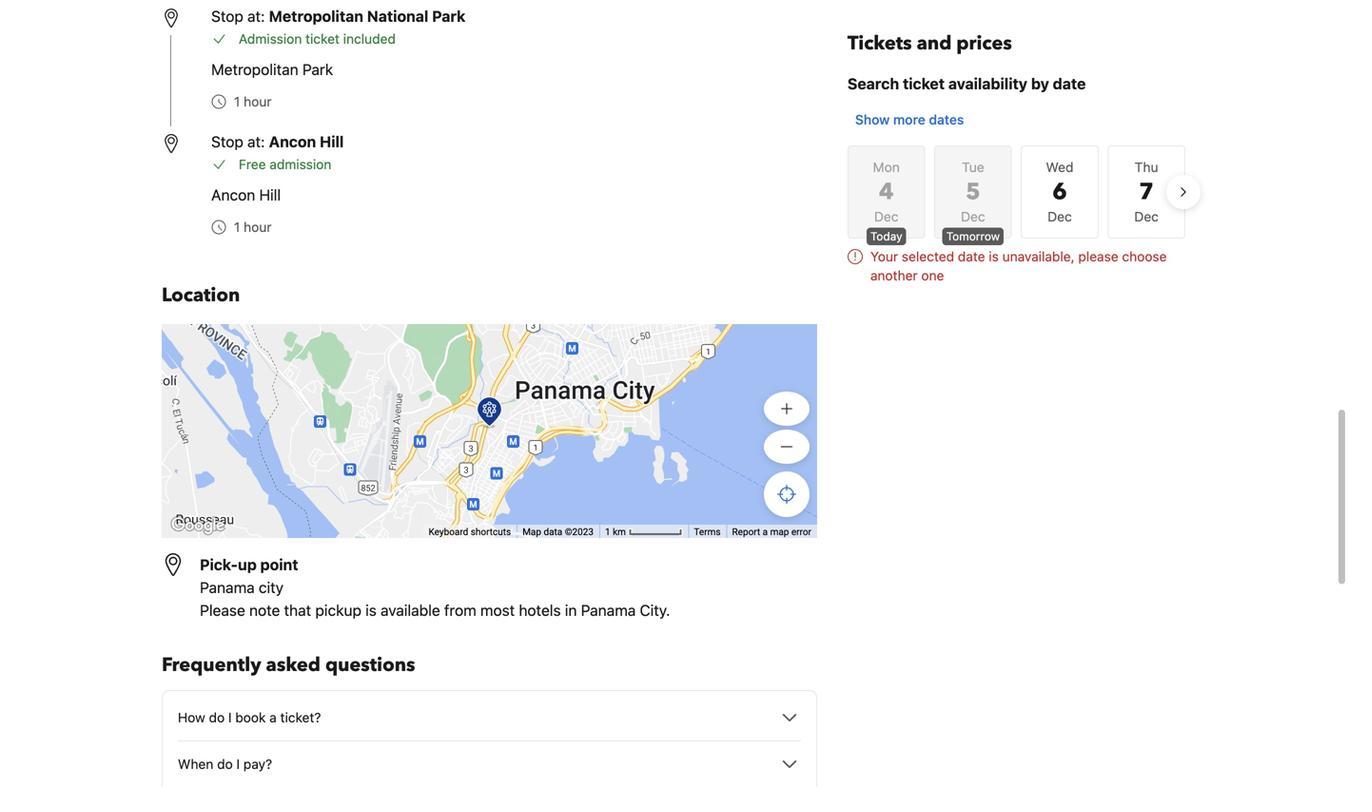 Task type: describe. For each thing, give the bounding box(es) containing it.
dec for 6
[[1048, 209, 1072, 225]]

city.
[[640, 602, 670, 620]]

do for when
[[217, 757, 233, 773]]

tickets and prices
[[848, 30, 1012, 57]]

your selected date is unavailable, please choose another one
[[871, 249, 1167, 284]]

i for book
[[228, 710, 232, 726]]

wed 6 dec
[[1046, 159, 1074, 225]]

thu
[[1135, 159, 1158, 175]]

tomorrow
[[946, 230, 1000, 243]]

prices
[[957, 30, 1012, 57]]

please
[[1078, 249, 1119, 265]]

0 horizontal spatial hill
[[259, 186, 281, 204]]

hour for metropolitan
[[244, 94, 272, 109]]

availability
[[948, 75, 1028, 93]]

from
[[444, 602, 476, 620]]

admission ticket included
[[239, 31, 396, 47]]

keyboard
[[429, 527, 468, 538]]

km
[[613, 527, 626, 538]]

ticket for search
[[903, 75, 945, 93]]

search
[[848, 75, 899, 93]]

data
[[544, 527, 563, 538]]

1 km
[[605, 527, 628, 538]]

pick-
[[200, 556, 238, 574]]

unavailable,
[[1003, 249, 1075, 265]]

most
[[480, 602, 515, 620]]

6
[[1053, 176, 1067, 208]]

1 km button
[[599, 525, 688, 539]]

how do i book a ticket? button
[[178, 707, 801, 730]]

one
[[921, 268, 944, 284]]

free admission
[[239, 157, 331, 172]]

by
[[1031, 75, 1049, 93]]

tue 5 dec tomorrow
[[946, 159, 1000, 243]]

stop at: ancon hill
[[211, 133, 344, 151]]

0 vertical spatial hill
[[320, 133, 344, 151]]

up
[[238, 556, 257, 574]]

how
[[178, 710, 205, 726]]

frequently asked questions
[[162, 653, 415, 679]]

0 vertical spatial metropolitan
[[269, 7, 363, 25]]

1 for ancon
[[234, 219, 240, 235]]

pay?
[[243, 757, 272, 773]]

when do i pay? button
[[178, 754, 801, 776]]

map
[[770, 527, 789, 538]]

admission
[[270, 157, 331, 172]]

a inside dropdown button
[[269, 710, 277, 726]]

stop at: metropolitan national park
[[211, 7, 466, 25]]

your
[[871, 249, 898, 265]]

0 horizontal spatial park
[[302, 60, 333, 78]]

map data ©2023
[[523, 527, 594, 538]]

search ticket availability by date
[[848, 75, 1086, 93]]

date inside your selected date is unavailable, please choose another one
[[958, 249, 985, 265]]

show more dates
[[855, 112, 964, 127]]

1 hour for metropolitan
[[234, 94, 272, 109]]

and
[[917, 30, 952, 57]]

pick-up point panama city please note that pickup is available from most hotels in panama city.
[[200, 556, 670, 620]]

report a map error link
[[732, 527, 812, 538]]

terms link
[[694, 527, 721, 538]]

hotels
[[519, 602, 561, 620]]

mon
[[873, 159, 900, 175]]

at: for ancon hill
[[247, 133, 265, 151]]

0 horizontal spatial panama
[[200, 579, 255, 597]]

tue
[[962, 159, 984, 175]]

tickets
[[848, 30, 912, 57]]

available
[[381, 602, 440, 620]]

how do i book a ticket?
[[178, 710, 321, 726]]

at: for metropolitan national park
[[247, 7, 265, 25]]

1 horizontal spatial a
[[763, 527, 768, 538]]

shortcuts
[[471, 527, 511, 538]]

dec for 5
[[961, 209, 985, 225]]

report a map error
[[732, 527, 812, 538]]

is inside your selected date is unavailable, please choose another one
[[989, 249, 999, 265]]

national
[[367, 7, 428, 25]]

point
[[260, 556, 298, 574]]

choose
[[1122, 249, 1167, 265]]

region containing 4
[[832, 137, 1201, 247]]

please
[[200, 602, 245, 620]]

1 horizontal spatial park
[[432, 7, 466, 25]]

thu 7 dec
[[1134, 159, 1159, 225]]

today
[[870, 230, 903, 243]]

1 horizontal spatial panama
[[581, 602, 636, 620]]

pickup
[[315, 602, 362, 620]]

note
[[249, 602, 280, 620]]



Task type: locate. For each thing, give the bounding box(es) containing it.
a right book in the left bottom of the page
[[269, 710, 277, 726]]

1 hour
[[234, 94, 272, 109], [234, 219, 272, 235]]

4
[[879, 176, 894, 208]]

a
[[763, 527, 768, 538], [269, 710, 277, 726]]

panama up please
[[200, 579, 255, 597]]

show more dates button
[[848, 103, 972, 137]]

at:
[[247, 7, 265, 25], [247, 133, 265, 151]]

1 horizontal spatial ticket
[[903, 75, 945, 93]]

1 dec from the left
[[874, 209, 899, 225]]

1 vertical spatial 1
[[234, 219, 240, 235]]

1 vertical spatial park
[[302, 60, 333, 78]]

do inside dropdown button
[[209, 710, 225, 726]]

1 horizontal spatial hill
[[320, 133, 344, 151]]

that
[[284, 602, 311, 620]]

1 down metropolitan park
[[234, 94, 240, 109]]

i
[[228, 710, 232, 726], [236, 757, 240, 773]]

1 vertical spatial ancon
[[211, 186, 255, 204]]

dec for 7
[[1134, 209, 1159, 225]]

0 vertical spatial i
[[228, 710, 232, 726]]

hour down the 'ancon hill'
[[244, 219, 272, 235]]

1 hour down metropolitan park
[[234, 94, 272, 109]]

dec up the tomorrow
[[961, 209, 985, 225]]

ticket for admission
[[306, 31, 340, 47]]

dec down 6
[[1048, 209, 1072, 225]]

do inside dropdown button
[[217, 757, 233, 773]]

date right by
[[1053, 75, 1086, 93]]

0 vertical spatial 1 hour
[[234, 94, 272, 109]]

0 vertical spatial a
[[763, 527, 768, 538]]

is inside pick-up point panama city please note that pickup is available from most hotels in panama city.
[[366, 602, 377, 620]]

0 horizontal spatial date
[[958, 249, 985, 265]]

book
[[235, 710, 266, 726]]

region
[[832, 137, 1201, 247]]

1 left the km
[[605, 527, 610, 538]]

free
[[239, 157, 266, 172]]

0 vertical spatial park
[[432, 7, 466, 25]]

when do i pay?
[[178, 757, 272, 773]]

panama right in
[[581, 602, 636, 620]]

ticket up show more dates
[[903, 75, 945, 93]]

1 hour down the 'ancon hill'
[[234, 219, 272, 235]]

0 vertical spatial do
[[209, 710, 225, 726]]

ancon
[[269, 133, 316, 151], [211, 186, 255, 204]]

1 horizontal spatial i
[[236, 757, 240, 773]]

0 vertical spatial ancon
[[269, 133, 316, 151]]

metropolitan park
[[211, 60, 333, 78]]

keyboard shortcuts
[[429, 527, 511, 538]]

1 vertical spatial hill
[[259, 186, 281, 204]]

2 dec from the left
[[961, 209, 985, 225]]

do right when
[[217, 757, 233, 773]]

terms
[[694, 527, 721, 538]]

1 vertical spatial at:
[[247, 133, 265, 151]]

frequently
[[162, 653, 261, 679]]

in
[[565, 602, 577, 620]]

park right national
[[432, 7, 466, 25]]

show
[[855, 112, 890, 127]]

do for how
[[209, 710, 225, 726]]

0 vertical spatial stop
[[211, 7, 243, 25]]

error
[[791, 527, 812, 538]]

1 vertical spatial do
[[217, 757, 233, 773]]

asked
[[266, 653, 321, 679]]

ticket
[[306, 31, 340, 47], [903, 75, 945, 93]]

hour for ancon
[[244, 219, 272, 235]]

1 1 hour from the top
[[234, 94, 272, 109]]

1 horizontal spatial ancon
[[269, 133, 316, 151]]

dec for 4
[[874, 209, 899, 225]]

0 vertical spatial is
[[989, 249, 999, 265]]

7
[[1139, 176, 1154, 208]]

park
[[432, 7, 466, 25], [302, 60, 333, 78]]

1 vertical spatial metropolitan
[[211, 60, 298, 78]]

i left pay?
[[236, 757, 240, 773]]

i left book in the left bottom of the page
[[228, 710, 232, 726]]

is down the tomorrow
[[989, 249, 999, 265]]

2 stop from the top
[[211, 133, 243, 151]]

map
[[523, 527, 541, 538]]

1 down the 'ancon hill'
[[234, 219, 240, 235]]

hour
[[244, 94, 272, 109], [244, 219, 272, 235]]

1 vertical spatial is
[[366, 602, 377, 620]]

hill up admission
[[320, 133, 344, 151]]

2 vertical spatial 1
[[605, 527, 610, 538]]

2 hour from the top
[[244, 219, 272, 235]]

report
[[732, 527, 760, 538]]

dec up today
[[874, 209, 899, 225]]

google image
[[167, 514, 229, 539]]

1 vertical spatial i
[[236, 757, 240, 773]]

city
[[259, 579, 284, 597]]

included
[[343, 31, 396, 47]]

dates
[[929, 112, 964, 127]]

1 vertical spatial stop
[[211, 133, 243, 151]]

0 vertical spatial at:
[[247, 7, 265, 25]]

i inside dropdown button
[[236, 757, 240, 773]]

selected
[[902, 249, 954, 265]]

keyboard shortcuts button
[[429, 526, 511, 539]]

stop for stop at: metropolitan national park
[[211, 7, 243, 25]]

3 dec from the left
[[1048, 209, 1072, 225]]

location
[[162, 283, 240, 309]]

another
[[871, 268, 918, 284]]

stop up the free
[[211, 133, 243, 151]]

5
[[966, 176, 981, 208]]

at: up the free
[[247, 133, 265, 151]]

more
[[893, 112, 926, 127]]

1 vertical spatial a
[[269, 710, 277, 726]]

at: up the admission
[[247, 7, 265, 25]]

1 vertical spatial panama
[[581, 602, 636, 620]]

dec inside mon 4 dec today
[[874, 209, 899, 225]]

1 vertical spatial date
[[958, 249, 985, 265]]

1 inside button
[[605, 527, 610, 538]]

ancon hill
[[211, 186, 281, 204]]

dec inside tue 5 dec tomorrow
[[961, 209, 985, 225]]

1 stop from the top
[[211, 7, 243, 25]]

do
[[209, 710, 225, 726], [217, 757, 233, 773]]

0 vertical spatial ticket
[[306, 31, 340, 47]]

0 vertical spatial hour
[[244, 94, 272, 109]]

hill down "free admission"
[[259, 186, 281, 204]]

hour down metropolitan park
[[244, 94, 272, 109]]

stop up the admission
[[211, 7, 243, 25]]

park down admission ticket included
[[302, 60, 333, 78]]

dec
[[874, 209, 899, 225], [961, 209, 985, 225], [1048, 209, 1072, 225], [1134, 209, 1159, 225]]

wed
[[1046, 159, 1074, 175]]

hill
[[320, 133, 344, 151], [259, 186, 281, 204]]

date down the tomorrow
[[958, 249, 985, 265]]

0 horizontal spatial ancon
[[211, 186, 255, 204]]

do right how on the bottom
[[209, 710, 225, 726]]

when
[[178, 757, 213, 773]]

questions
[[325, 653, 415, 679]]

a left map at bottom
[[763, 527, 768, 538]]

stop
[[211, 7, 243, 25], [211, 133, 243, 151]]

2 1 hour from the top
[[234, 219, 272, 235]]

1 vertical spatial ticket
[[903, 75, 945, 93]]

ticket?
[[280, 710, 321, 726]]

metropolitan up admission ticket included
[[269, 7, 363, 25]]

panama
[[200, 579, 255, 597], [581, 602, 636, 620]]

©2023
[[565, 527, 594, 538]]

1 at: from the top
[[247, 7, 265, 25]]

date
[[1053, 75, 1086, 93], [958, 249, 985, 265]]

dec inside wed 6 dec
[[1048, 209, 1072, 225]]

1 vertical spatial 1 hour
[[234, 219, 272, 235]]

stop for stop at: ancon hill
[[211, 133, 243, 151]]

map region
[[0, 206, 955, 693]]

1 vertical spatial hour
[[244, 219, 272, 235]]

i inside dropdown button
[[228, 710, 232, 726]]

ancon up "free admission"
[[269, 133, 316, 151]]

dec down 7 in the right of the page
[[1134, 209, 1159, 225]]

is
[[989, 249, 999, 265], [366, 602, 377, 620]]

0 horizontal spatial is
[[366, 602, 377, 620]]

is right pickup
[[366, 602, 377, 620]]

admission
[[239, 31, 302, 47]]

0 horizontal spatial a
[[269, 710, 277, 726]]

2 at: from the top
[[247, 133, 265, 151]]

1 hour from the top
[[244, 94, 272, 109]]

mon 4 dec today
[[870, 159, 903, 243]]

1 for metropolitan
[[234, 94, 240, 109]]

4 dec from the left
[[1134, 209, 1159, 225]]

1 hour for ancon
[[234, 219, 272, 235]]

0 vertical spatial 1
[[234, 94, 240, 109]]

ancon down the free
[[211, 186, 255, 204]]

i for pay?
[[236, 757, 240, 773]]

0 horizontal spatial i
[[228, 710, 232, 726]]

1 horizontal spatial is
[[989, 249, 999, 265]]

1 horizontal spatial date
[[1053, 75, 1086, 93]]

0 vertical spatial panama
[[200, 579, 255, 597]]

ticket down stop at: metropolitan national park
[[306, 31, 340, 47]]

0 vertical spatial date
[[1053, 75, 1086, 93]]

metropolitan
[[269, 7, 363, 25], [211, 60, 298, 78]]

0 horizontal spatial ticket
[[306, 31, 340, 47]]

metropolitan down the admission
[[211, 60, 298, 78]]



Task type: vqa. For each thing, say whether or not it's contained in the screenshot.
the topmost is
yes



